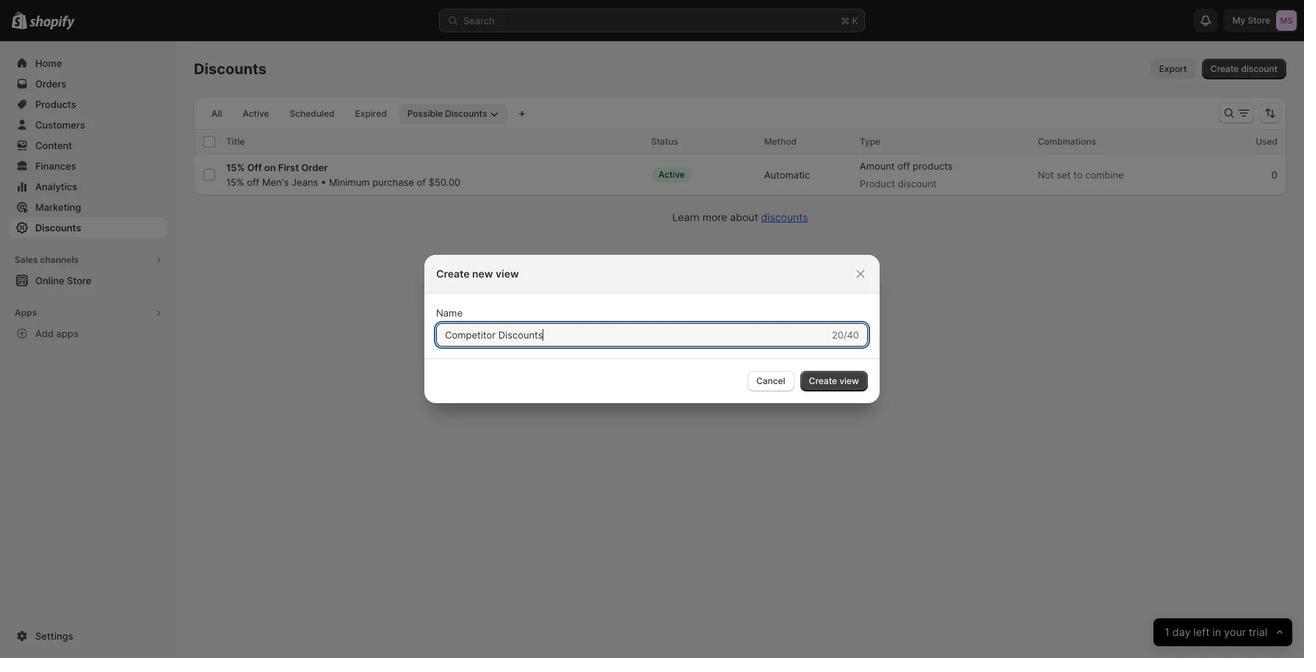 Task type: vqa. For each thing, say whether or not it's contained in the screenshot.
Active
yes



Task type: describe. For each thing, give the bounding box(es) containing it.
on
[[264, 162, 276, 173]]

Name text field
[[436, 323, 829, 347]]

0 vertical spatial view
[[496, 267, 519, 280]]

discount inside amount off products product discount
[[898, 178, 937, 190]]

home link
[[9, 53, 168, 73]]

search
[[464, 15, 495, 26]]

to
[[1074, 169, 1083, 181]]

minimum
[[329, 176, 370, 188]]

discounts
[[761, 211, 809, 223]]

1 15% from the top
[[226, 162, 245, 173]]

not
[[1038, 169, 1055, 181]]

discounts link
[[9, 217, 168, 238]]

discount inside button
[[1242, 63, 1278, 74]]

1 vertical spatial discounts
[[35, 222, 81, 234]]

product
[[860, 178, 896, 190]]

used button
[[1256, 134, 1293, 149]]

more
[[703, 211, 728, 223]]

create discount
[[1211, 63, 1278, 74]]

name
[[436, 307, 463, 319]]

not set to combine
[[1038, 169, 1125, 181]]

apps button
[[9, 303, 168, 323]]

•
[[321, 176, 326, 188]]

sales channels
[[15, 254, 79, 265]]

title
[[226, 136, 245, 147]]

add
[[35, 328, 54, 339]]

cancel button
[[748, 371, 795, 392]]

amount off products product discount
[[860, 160, 953, 190]]

settings
[[35, 630, 73, 642]]

create discount button
[[1202, 59, 1287, 79]]

create for create new view
[[436, 267, 470, 280]]

tab list containing all
[[200, 103, 511, 124]]

learn
[[673, 211, 700, 223]]

method
[[765, 136, 797, 147]]

off inside amount off products product discount
[[898, 160, 911, 172]]

off
[[247, 162, 262, 173]]

new
[[472, 267, 493, 280]]

⌘
[[841, 15, 850, 26]]

create for create discount
[[1211, 63, 1240, 74]]

15% off on first order 15% off men's jeans • minimum purchase of $50.00
[[226, 162, 461, 188]]

title button
[[226, 134, 260, 149]]

apps
[[15, 307, 37, 318]]



Task type: locate. For each thing, give the bounding box(es) containing it.
type
[[860, 136, 881, 147]]

export
[[1160, 63, 1188, 74]]

used
[[1256, 136, 1278, 147]]

1 vertical spatial view
[[840, 375, 860, 386]]

sales
[[15, 254, 38, 265]]

create new view dialog
[[0, 255, 1305, 403]]

scheduled link
[[281, 104, 344, 124]]

amount
[[860, 160, 895, 172]]

all link
[[203, 104, 231, 124]]

create
[[1211, 63, 1240, 74], [436, 267, 470, 280], [809, 375, 838, 386]]

create left new
[[436, 267, 470, 280]]

expired link
[[346, 104, 396, 124]]

tab list
[[200, 103, 511, 124]]

1 horizontal spatial off
[[898, 160, 911, 172]]

automatic
[[765, 169, 811, 181]]

off right amount
[[898, 160, 911, 172]]

set
[[1057, 169, 1071, 181]]

0 horizontal spatial discounts
[[35, 222, 81, 234]]

first
[[278, 162, 299, 173]]

create inside the create view button
[[809, 375, 838, 386]]

home
[[35, 57, 62, 69]]

1 vertical spatial create
[[436, 267, 470, 280]]

create view
[[809, 375, 860, 386]]

of
[[417, 176, 426, 188]]

create right the "export"
[[1211, 63, 1240, 74]]

0 horizontal spatial off
[[247, 176, 260, 188]]

discounts link
[[761, 211, 809, 223]]

create view button
[[801, 371, 868, 392]]

discount up used
[[1242, 63, 1278, 74]]

add apps
[[35, 328, 79, 339]]

0 horizontal spatial create
[[436, 267, 470, 280]]

create inside create discount button
[[1211, 63, 1240, 74]]

1 horizontal spatial create
[[809, 375, 838, 386]]

expired
[[355, 108, 387, 119]]

combinations
[[1038, 136, 1097, 147]]

0 vertical spatial discounts
[[194, 60, 267, 78]]

create for create view
[[809, 375, 838, 386]]

2 15% from the top
[[226, 176, 244, 188]]

combine
[[1086, 169, 1125, 181]]

active link
[[234, 104, 278, 124]]

discounts up all
[[194, 60, 267, 78]]

0 vertical spatial 15%
[[226, 162, 245, 173]]

add apps button
[[9, 323, 168, 344]]

⌘ k
[[841, 15, 859, 26]]

discount
[[1242, 63, 1278, 74], [898, 178, 937, 190]]

15% left men's
[[226, 176, 244, 188]]

off
[[898, 160, 911, 172], [247, 176, 260, 188]]

1 horizontal spatial discounts
[[194, 60, 267, 78]]

status
[[651, 136, 679, 147]]

jeans
[[292, 176, 318, 188]]

0 horizontal spatial view
[[496, 267, 519, 280]]

1 vertical spatial 15%
[[226, 176, 244, 188]]

channels
[[40, 254, 79, 265]]

0 vertical spatial discount
[[1242, 63, 1278, 74]]

view inside the create view button
[[840, 375, 860, 386]]

off inside 15% off on first order 15% off men's jeans • minimum purchase of $50.00
[[247, 176, 260, 188]]

sales channels button
[[9, 250, 168, 270]]

settings link
[[9, 626, 168, 647]]

create new view
[[436, 267, 519, 280]]

discount down products
[[898, 178, 937, 190]]

1 vertical spatial off
[[247, 176, 260, 188]]

1 horizontal spatial view
[[840, 375, 860, 386]]

apps
[[56, 328, 79, 339]]

15% left off
[[226, 162, 245, 173]]

discounts
[[194, 60, 267, 78], [35, 222, 81, 234]]

men's
[[262, 176, 289, 188]]

0 horizontal spatial discount
[[898, 178, 937, 190]]

$50.00
[[429, 176, 461, 188]]

1 vertical spatial discount
[[898, 178, 937, 190]]

export button
[[1151, 59, 1197, 79]]

scheduled
[[290, 108, 335, 119]]

off down off
[[247, 176, 260, 188]]

cancel
[[757, 375, 786, 386]]

0
[[1272, 169, 1278, 181]]

2 vertical spatial create
[[809, 375, 838, 386]]

products
[[913, 160, 953, 172]]

purchase
[[373, 176, 414, 188]]

view
[[496, 267, 519, 280], [840, 375, 860, 386]]

create right cancel
[[809, 375, 838, 386]]

k
[[853, 15, 859, 26]]

0 vertical spatial create
[[1211, 63, 1240, 74]]

1 horizontal spatial discount
[[1242, 63, 1278, 74]]

all
[[212, 108, 222, 119]]

order
[[301, 162, 328, 173]]

learn more about discounts
[[673, 211, 809, 223]]

2 horizontal spatial create
[[1211, 63, 1240, 74]]

15%
[[226, 162, 245, 173], [226, 176, 244, 188]]

active
[[243, 108, 269, 119]]

about
[[731, 211, 759, 223]]

shopify image
[[30, 15, 75, 30]]

0 vertical spatial off
[[898, 160, 911, 172]]

discounts up channels
[[35, 222, 81, 234]]



